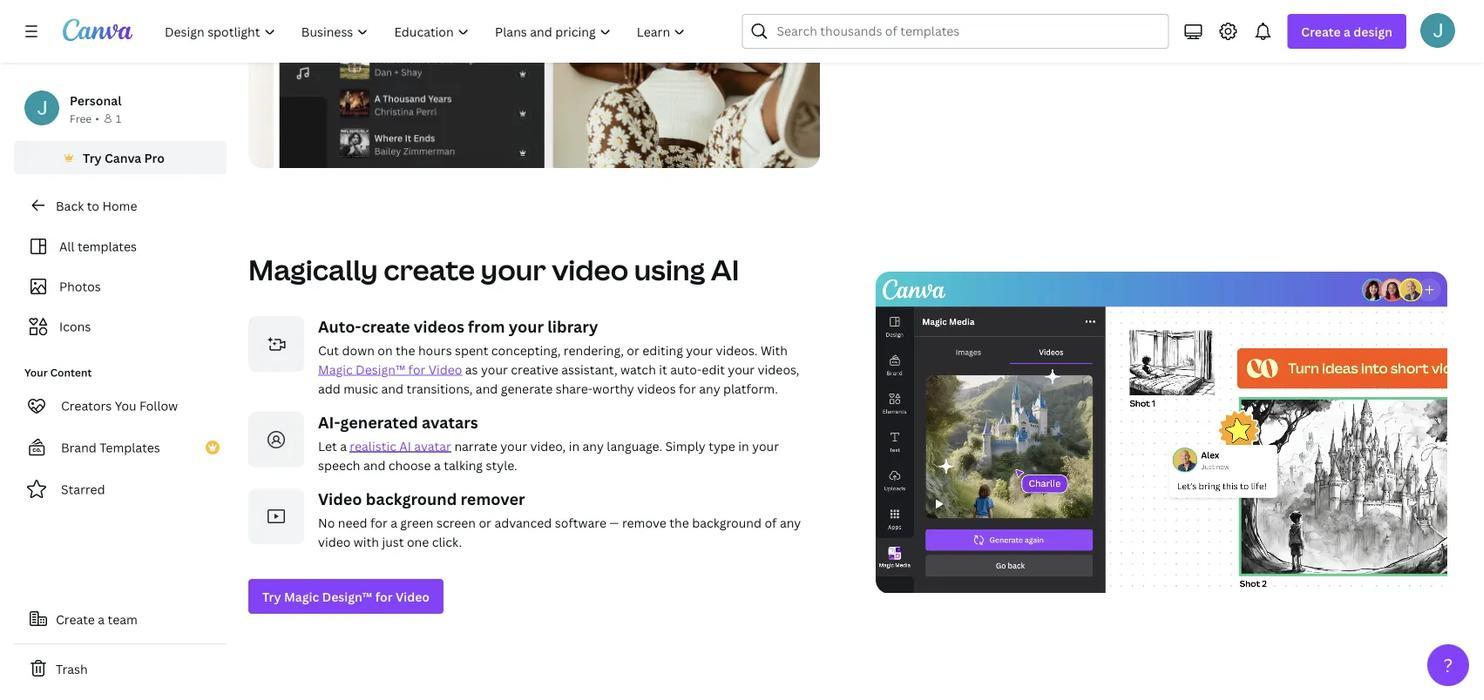 Task type: locate. For each thing, give the bounding box(es) containing it.
video up need
[[318, 489, 362, 510]]

a for design
[[1344, 23, 1351, 40]]

background
[[366, 489, 457, 510], [692, 515, 762, 531]]

click.
[[432, 534, 462, 550]]

john smith image
[[1421, 13, 1456, 48]]

0 horizontal spatial ai
[[400, 438, 411, 455]]

your down videos.
[[728, 361, 755, 378]]

try
[[83, 149, 102, 166], [262, 589, 281, 605]]

for down auto-
[[679, 380, 696, 397]]

personal
[[70, 92, 122, 109]]

None search field
[[742, 14, 1169, 49]]

1 horizontal spatial ai
[[711, 251, 740, 289]]

1 vertical spatial video
[[318, 489, 362, 510]]

2 vertical spatial any
[[780, 515, 801, 531]]

ai
[[711, 251, 740, 289], [400, 438, 411, 455]]

1 horizontal spatial try
[[262, 589, 281, 605]]

0 horizontal spatial or
[[479, 515, 492, 531]]

0 horizontal spatial in
[[569, 438, 580, 455]]

and
[[381, 380, 404, 397], [476, 380, 498, 397], [363, 457, 386, 474]]

try magic design™ for video link
[[248, 580, 444, 615]]

ai-
[[318, 412, 340, 433]]

you
[[115, 398, 136, 414]]

0 vertical spatial magic
[[318, 361, 353, 378]]

video up library
[[552, 251, 629, 289]]

a left team
[[98, 611, 105, 628]]

video down one
[[396, 589, 430, 605]]

or up watch
[[627, 342, 640, 359]]

your up style.
[[501, 438, 527, 455]]

magic
[[318, 361, 353, 378], [284, 589, 319, 605]]

background up green
[[366, 489, 457, 510]]

a inside dropdown button
[[1344, 23, 1351, 40]]

create
[[384, 251, 475, 289], [361, 316, 410, 337]]

realistic
[[350, 438, 397, 455]]

library
[[548, 316, 598, 337]]

magic design™ for video link
[[318, 361, 462, 378]]

your
[[481, 251, 546, 289], [509, 316, 544, 337], [686, 342, 713, 359], [481, 361, 508, 378], [728, 361, 755, 378], [501, 438, 527, 455], [752, 438, 779, 455]]

0 vertical spatial create
[[1302, 23, 1341, 40]]

try for try magic design™ for video
[[262, 589, 281, 605]]

any inside the narrate your video, in any language. simply type in your speech and choose a talking style.
[[583, 438, 604, 455]]

0 horizontal spatial try
[[83, 149, 102, 166]]

icons link
[[24, 310, 216, 343]]

a
[[917, 8, 924, 25], [1344, 23, 1351, 40], [340, 438, 347, 455], [434, 457, 441, 474], [391, 515, 397, 531], [98, 611, 105, 628]]

or inside video background remover no need for a green screen or advanced software — remove the background of any video with just one click.
[[479, 515, 492, 531]]

video inside the cut down on the hours spent concepting, rendering, or editing your videos. with magic design™ for video
[[429, 361, 462, 378]]

ai right using
[[711, 251, 740, 289]]

for down just
[[375, 589, 393, 605]]

0 vertical spatial video
[[429, 361, 462, 378]]

video up transitions,
[[429, 361, 462, 378]]

video right edit
[[927, 8, 960, 25]]

creators
[[61, 398, 112, 414]]

a left design in the top of the page
[[1344, 23, 1351, 40]]

1 vertical spatial the
[[670, 515, 689, 531]]

0 horizontal spatial create
[[56, 611, 95, 628]]

spent
[[455, 342, 489, 359]]

1 vertical spatial ai
[[400, 438, 411, 455]]

a right edit
[[917, 8, 924, 25]]

in right the video,
[[569, 438, 580, 455]]

video background remover image
[[248, 489, 304, 545]]

a up just
[[391, 515, 397, 531]]

as
[[465, 361, 478, 378]]

the right on
[[396, 342, 415, 359]]

magic up the add
[[318, 361, 353, 378]]

as your creative assistant, watch it auto-edit your videos, add music and transitions, and generate share-worthy videos for any platform.
[[318, 361, 800, 397]]

all templates
[[59, 238, 137, 255]]

1 vertical spatial create
[[361, 316, 410, 337]]

of
[[765, 515, 777, 531]]

the inside video background remover no need for a green screen or advanced software — remove the background of any video with just one click.
[[670, 515, 689, 531]]

starred link
[[14, 472, 227, 507]]

generate
[[501, 380, 553, 397]]

narrate your video, in any language. simply type in your speech and choose a talking style.
[[318, 438, 779, 474]]

design™
[[356, 361, 405, 378], [322, 589, 372, 605]]

magically create your video using ai
[[248, 251, 740, 289]]

video down no
[[318, 534, 351, 550]]

and inside the narrate your video, in any language. simply type in your speech and choose a talking style.
[[363, 457, 386, 474]]

any down edit
[[699, 380, 721, 397]]

any left language.
[[583, 438, 604, 455]]

with
[[761, 342, 788, 359]]

2 horizontal spatial any
[[780, 515, 801, 531]]

choose
[[389, 457, 431, 474]]

1 vertical spatial create
[[56, 611, 95, 628]]

and down realistic
[[363, 457, 386, 474]]

try inside button
[[83, 149, 102, 166]]

0 vertical spatial background
[[366, 489, 457, 510]]

worthy
[[593, 380, 634, 397]]

your up auto-
[[686, 342, 713, 359]]

1 horizontal spatial the
[[670, 515, 689, 531]]

try magic design™ for video
[[262, 589, 430, 605]]

1 horizontal spatial videos
[[637, 380, 676, 397]]

create left design in the top of the page
[[1302, 23, 1341, 40]]

1 horizontal spatial any
[[699, 380, 721, 397]]

1 horizontal spatial in
[[739, 438, 749, 455]]

0 vertical spatial create
[[384, 251, 475, 289]]

create a design
[[1302, 23, 1393, 40]]

video inside video background remover no need for a green screen or advanced software — remove the background of any video with just one click.
[[318, 489, 362, 510]]

photos link
[[24, 270, 216, 303]]

1 horizontal spatial create
[[1302, 23, 1341, 40]]

? button
[[1428, 645, 1470, 687]]

1 vertical spatial video
[[552, 251, 629, 289]]

for down hours
[[408, 361, 426, 378]]

video inside video background remover no need for a green screen or advanced software — remove the background of any video with just one click.
[[318, 534, 351, 550]]

video,
[[530, 438, 566, 455]]

0 vertical spatial any
[[699, 380, 721, 397]]

for inside as your creative assistant, watch it auto-edit your videos, add music and transitions, and generate share-worthy videos for any platform.
[[679, 380, 696, 397]]

create a team
[[56, 611, 138, 628]]

0 vertical spatial design™
[[356, 361, 405, 378]]

all
[[59, 238, 75, 255]]

or
[[627, 342, 640, 359], [479, 515, 492, 531]]

a inside button
[[98, 611, 105, 628]]

free •
[[70, 111, 99, 126]]

a down avatar
[[434, 457, 441, 474]]

or down the remover
[[479, 515, 492, 531]]

0 horizontal spatial video
[[318, 534, 351, 550]]

0 vertical spatial the
[[396, 342, 415, 359]]

creators you follow link
[[14, 389, 227, 424]]

videos up hours
[[414, 316, 464, 337]]

1 vertical spatial magic
[[284, 589, 319, 605]]

the right remove
[[670, 515, 689, 531]]

and down as in the bottom left of the page
[[476, 380, 498, 397]]

0 vertical spatial try
[[83, 149, 102, 166]]

in right the type
[[739, 438, 749, 455]]

any
[[699, 380, 721, 397], [583, 438, 604, 455], [780, 515, 801, 531]]

a inside video background remover no need for a green screen or advanced software — remove the background of any video with just one click.
[[391, 515, 397, 531]]

0 horizontal spatial videos
[[414, 316, 464, 337]]

video
[[927, 8, 960, 25], [552, 251, 629, 289], [318, 534, 351, 550]]

background left of
[[692, 515, 762, 531]]

on
[[378, 342, 393, 359]]

create left team
[[56, 611, 95, 628]]

1 vertical spatial or
[[479, 515, 492, 531]]

try canva pro
[[83, 149, 165, 166]]

videos down it
[[637, 380, 676, 397]]

for inside the cut down on the hours spent concepting, rendering, or editing your videos. with magic design™ for video
[[408, 361, 426, 378]]

software
[[555, 515, 607, 531]]

create for create a design
[[1302, 23, 1341, 40]]

edit a video link
[[876, 0, 974, 34]]

let a realistic ai avatar
[[318, 438, 451, 455]]

need
[[338, 515, 367, 531]]

create up on
[[361, 316, 410, 337]]

design™ inside the cut down on the hours spent concepting, rendering, or editing your videos. with magic design™ for video
[[356, 361, 405, 378]]

your inside the cut down on the hours spent concepting, rendering, or editing your videos. with magic design™ for video
[[686, 342, 713, 359]]

create inside create a team button
[[56, 611, 95, 628]]

language.
[[607, 438, 663, 455]]

ai up choose
[[400, 438, 411, 455]]

a for video
[[917, 8, 924, 25]]

magic down no
[[284, 589, 319, 605]]

2 horizontal spatial video
[[927, 8, 960, 25]]

create a team button
[[14, 602, 227, 637]]

design™ down on
[[356, 361, 405, 378]]

green
[[400, 515, 434, 531]]

0 horizontal spatial background
[[366, 489, 457, 510]]

any right of
[[780, 515, 801, 531]]

top level navigation element
[[153, 14, 700, 49]]

your up from
[[481, 251, 546, 289]]

icons
[[59, 319, 91, 335]]

brand
[[61, 440, 97, 456]]

1 vertical spatial any
[[583, 438, 604, 455]]

1 horizontal spatial background
[[692, 515, 762, 531]]

your right the type
[[752, 438, 779, 455]]

a right let
[[340, 438, 347, 455]]

platform.
[[724, 380, 778, 397]]

2 vertical spatial video
[[396, 589, 430, 605]]

videos
[[414, 316, 464, 337], [637, 380, 676, 397]]

in
[[569, 438, 580, 455], [739, 438, 749, 455]]

try down video background remover image
[[262, 589, 281, 605]]

0 horizontal spatial any
[[583, 438, 604, 455]]

1 horizontal spatial or
[[627, 342, 640, 359]]

and down magic design™ for video link on the left of page
[[381, 380, 404, 397]]

a for team
[[98, 611, 105, 628]]

popular music on canva video editor image
[[248, 0, 820, 168]]

create inside create a design dropdown button
[[1302, 23, 1341, 40]]

no
[[318, 515, 335, 531]]

1 vertical spatial design™
[[322, 589, 372, 605]]

all templates link
[[24, 230, 216, 263]]

design™ down with
[[322, 589, 372, 605]]

with
[[354, 534, 379, 550]]

0 horizontal spatial the
[[396, 342, 415, 359]]

1 vertical spatial videos
[[637, 380, 676, 397]]

create up auto-create videos from your library
[[384, 251, 475, 289]]

templates
[[100, 440, 160, 456]]

1 vertical spatial try
[[262, 589, 281, 605]]

for up with
[[370, 515, 388, 531]]

brand templates link
[[14, 431, 227, 465]]

2 vertical spatial video
[[318, 534, 351, 550]]

try left canva
[[83, 149, 102, 166]]

0 vertical spatial or
[[627, 342, 640, 359]]

video
[[429, 361, 462, 378], [318, 489, 362, 510], [396, 589, 430, 605]]



Task type: vqa. For each thing, say whether or not it's contained in the screenshot.
the platform.
yes



Task type: describe. For each thing, give the bounding box(es) containing it.
1 horizontal spatial video
[[552, 251, 629, 289]]

let
[[318, 438, 337, 455]]

the inside the cut down on the hours spent concepting, rendering, or editing your videos. with magic design™ for video
[[396, 342, 415, 359]]

or inside the cut down on the hours spent concepting, rendering, or editing your videos. with magic design™ for video
[[627, 342, 640, 359]]

edit
[[890, 8, 914, 25]]

any inside as your creative assistant, watch it auto-edit your videos, add music and transitions, and generate share-worthy videos for any platform.
[[699, 380, 721, 397]]

Search search field
[[777, 15, 1158, 48]]

ai-generated avatars
[[318, 412, 478, 433]]

your up concepting,
[[509, 316, 544, 337]]

edit a video
[[890, 8, 960, 25]]

create for create a team
[[56, 611, 95, 628]]

magically
[[248, 251, 378, 289]]

your content
[[24, 366, 92, 380]]

1 vertical spatial background
[[692, 515, 762, 531]]

auto-create videos from your library
[[318, 316, 598, 337]]

creative
[[511, 361, 559, 378]]

auto-
[[318, 316, 361, 337]]

share-
[[556, 380, 593, 397]]

your
[[24, 366, 48, 380]]

watch
[[621, 361, 656, 378]]

pro
[[144, 149, 165, 166]]

follow
[[139, 398, 178, 414]]

generated
[[340, 412, 418, 433]]

music
[[344, 380, 378, 397]]

edit
[[702, 361, 725, 378]]

editing
[[643, 342, 683, 359]]

?
[[1444, 653, 1453, 678]]

free
[[70, 111, 92, 126]]

advanced
[[495, 515, 552, 531]]

narrate
[[454, 438, 498, 455]]

team
[[108, 611, 138, 628]]

it
[[659, 361, 667, 378]]

assistant,
[[562, 361, 618, 378]]

content
[[50, 366, 92, 380]]

brand templates
[[61, 440, 160, 456]]

creators you follow
[[61, 398, 178, 414]]

templates
[[78, 238, 137, 255]]

to
[[87, 197, 99, 214]]

back
[[56, 197, 84, 214]]

for inside video background remover no need for a green screen or advanced software — remove the background of any video with just one click.
[[370, 515, 388, 531]]

1
[[116, 111, 121, 126]]

a for realistic
[[340, 438, 347, 455]]

transitions,
[[407, 380, 473, 397]]

back to home
[[56, 197, 137, 214]]

•
[[95, 111, 99, 126]]

just
[[382, 534, 404, 550]]

video background remover no need for a green screen or advanced software — remove the background of any video with just one click.
[[318, 489, 801, 550]]

speech
[[318, 457, 360, 474]]

home
[[102, 197, 137, 214]]

create a design button
[[1288, 14, 1407, 49]]

magic inside the cut down on the hours spent concepting, rendering, or editing your videos. with magic design™ for video
[[318, 361, 353, 378]]

0 vertical spatial video
[[927, 8, 960, 25]]

back to home link
[[14, 188, 227, 223]]

auto-create videos from your library image
[[248, 316, 304, 372]]

0 vertical spatial videos
[[414, 316, 464, 337]]

from
[[468, 316, 505, 337]]

trash link
[[14, 652, 227, 687]]

rendering,
[[564, 342, 624, 359]]

for inside try magic design™ for video link
[[375, 589, 393, 605]]

trash
[[56, 661, 88, 678]]

add
[[318, 380, 341, 397]]

try canva pro button
[[14, 141, 227, 174]]

canva
[[105, 149, 141, 166]]

a inside the narrate your video, in any language. simply type in your speech and choose a talking style.
[[434, 457, 441, 474]]

hours
[[418, 342, 452, 359]]

0 vertical spatial ai
[[711, 251, 740, 289]]

any inside video background remover no need for a green screen or advanced software — remove the background of any video with just one click.
[[780, 515, 801, 531]]

videos.
[[716, 342, 758, 359]]

2 in from the left
[[739, 438, 749, 455]]

create for magically
[[384, 251, 475, 289]]

try for try canva pro
[[83, 149, 102, 166]]

talking
[[444, 457, 483, 474]]

style.
[[486, 457, 518, 474]]

design
[[1354, 23, 1393, 40]]

photos
[[59, 279, 101, 295]]

videos,
[[758, 361, 800, 378]]

1 in from the left
[[569, 438, 580, 455]]

realistic ai avatar link
[[350, 438, 451, 455]]

using
[[634, 251, 705, 289]]

avatar
[[414, 438, 451, 455]]

videos inside as your creative assistant, watch it auto-edit your videos, add music and transitions, and generate share-worthy videos for any platform.
[[637, 380, 676, 397]]

create for auto-
[[361, 316, 410, 337]]

starred
[[61, 482, 105, 498]]

your right as in the bottom left of the page
[[481, 361, 508, 378]]

cut down on the hours spent concepting, rendering, or editing your videos. with magic design™ for video
[[318, 342, 788, 378]]

simply
[[666, 438, 706, 455]]

remover
[[461, 489, 525, 510]]

auto-
[[670, 361, 702, 378]]

down
[[342, 342, 375, 359]]

ai-generated avatars image
[[248, 412, 304, 468]]

avatars
[[422, 412, 478, 433]]

type
[[709, 438, 736, 455]]

one
[[407, 534, 429, 550]]



